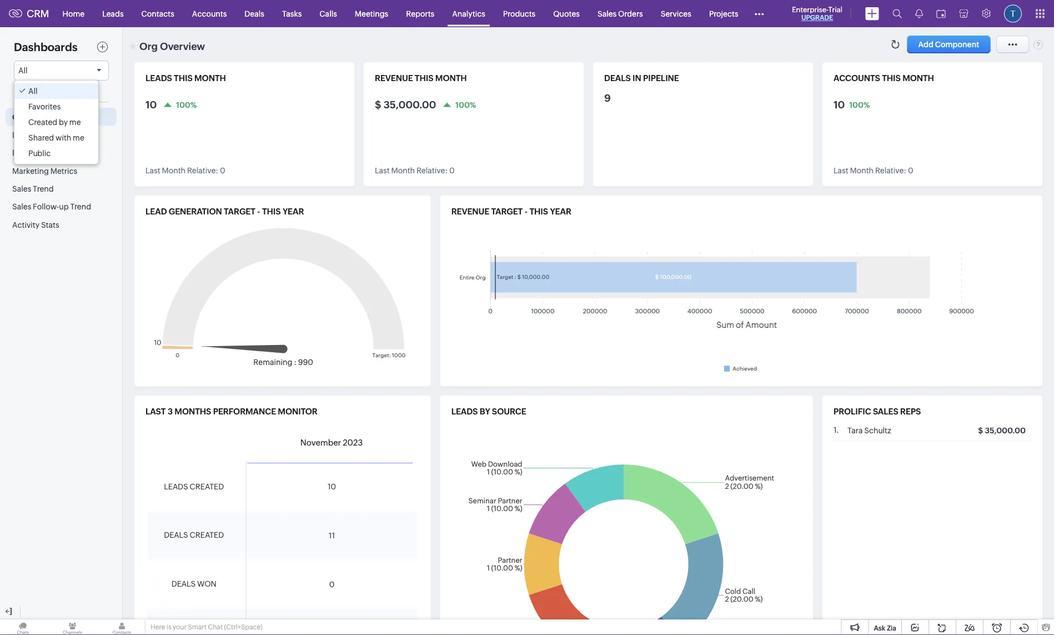 Task type: vqa. For each thing, say whether or not it's contained in the screenshot.
navigation
no



Task type: describe. For each thing, give the bounding box(es) containing it.
accounts this month
[[834, 73, 934, 83]]

lead
[[12, 130, 30, 139]]

here is your smart chat (ctrl+space)
[[151, 623, 263, 631]]

trial
[[829, 5, 843, 14]]

3 month from the left
[[850, 166, 874, 175]]

prolific
[[834, 407, 872, 416]]

ask zia
[[874, 624, 897, 632]]

1 horizontal spatial all
[[28, 87, 38, 96]]

quotes
[[554, 9, 580, 18]]

achieved
[[733, 365, 757, 372]]

is
[[167, 623, 171, 631]]

products link
[[494, 0, 545, 27]]

crm link
[[9, 8, 49, 19]]

help image
[[1034, 39, 1043, 49]]

up
[[59, 202, 69, 211]]

won
[[197, 580, 217, 588]]

(ctrl+space)
[[224, 623, 263, 631]]

created for deals created
[[190, 531, 224, 540]]

revenue for revenue target - this year
[[452, 207, 490, 216]]

2 target from the left
[[491, 207, 523, 216]]

sales
[[873, 407, 899, 416]]

deals won
[[172, 580, 217, 588]]

here
[[151, 623, 165, 631]]

accounts
[[192, 9, 227, 18]]

0 vertical spatial overview
[[160, 41, 205, 52]]

10 100%
[[834, 99, 870, 110]]

contacts
[[141, 9, 174, 18]]

search image
[[893, 9, 902, 18]]

sales follow-up trend link
[[6, 198, 117, 216]]

marketing metrics
[[12, 166, 77, 175]]

1 horizontal spatial 35,000.00
[[985, 426, 1026, 435]]

shared with me
[[28, 133, 84, 142]]

100% for 10
[[176, 100, 197, 109]]

me for created by me
[[69, 118, 81, 127]]

0 vertical spatial 35,000.00
[[384, 99, 436, 110]]

in
[[633, 73, 642, 83]]

deals in pipeline
[[604, 73, 679, 83]]

november 2023
[[300, 438, 363, 448]]

sales orders
[[598, 9, 643, 18]]

services link
[[652, 0, 701, 27]]

sales for sales orders
[[598, 9, 617, 18]]

favorites
[[28, 102, 61, 111]]

0 horizontal spatial org
[[12, 112, 26, 121]]

revenue for revenue this month
[[375, 73, 413, 83]]

tara schultz
[[848, 426, 892, 435]]

enterprise-trial upgrade
[[792, 5, 843, 21]]

dashboards
[[14, 41, 78, 54]]

created for leads created
[[190, 482, 224, 491]]

sales orders link
[[589, 0, 652, 27]]

marketing
[[12, 166, 49, 175]]

chat
[[208, 623, 223, 631]]

signals image
[[916, 9, 923, 18]]

meetings link
[[346, 0, 397, 27]]

Other Modules field
[[748, 5, 771, 23]]

deal insights
[[12, 148, 58, 157]]

accounts link
[[183, 0, 236, 27]]

calls link
[[311, 0, 346, 27]]

1.
[[834, 426, 839, 435]]

9
[[604, 92, 611, 104]]

contacts image
[[99, 619, 145, 635]]

deals for deals created
[[164, 531, 188, 540]]

lead analytics link
[[6, 126, 117, 144]]

0 vertical spatial $ 35,000.00
[[375, 99, 436, 110]]

schultz
[[865, 426, 892, 435]]

revenue this month
[[375, 73, 467, 83]]

sales trend link
[[6, 180, 117, 198]]

created
[[28, 118, 57, 127]]

0 horizontal spatial analytics
[[31, 130, 65, 139]]

leads
[[102, 9, 124, 18]]

1 - from the left
[[257, 207, 260, 216]]

public
[[28, 149, 51, 158]]

sales for sales trend
[[12, 184, 31, 193]]

11
[[329, 531, 335, 540]]

last for 10
[[146, 166, 160, 175]]

metrics
[[50, 166, 77, 175]]

relative: for 10
[[187, 166, 218, 175]]

sales for sales follow-up trend
[[12, 202, 31, 211]]

november
[[300, 438, 341, 448]]

home
[[63, 9, 85, 18]]

channels image
[[50, 619, 95, 635]]

3 month from the left
[[903, 73, 934, 83]]

reports link
[[397, 0, 444, 27]]

stats
[[41, 220, 59, 229]]

by
[[59, 118, 68, 127]]

chats image
[[0, 619, 46, 635]]

0 vertical spatial org
[[139, 41, 158, 52]]

0 horizontal spatial 10
[[146, 99, 157, 110]]

deals
[[245, 9, 264, 18]]

100% for $ 35,000.00
[[456, 100, 476, 109]]

relative: for $ 35,000.00
[[417, 166, 448, 175]]

deals for deals in pipeline
[[604, 73, 631, 83]]

with
[[56, 133, 71, 142]]

tara
[[848, 426, 863, 435]]

services
[[661, 9, 692, 18]]

crm
[[27, 8, 49, 19]]

1 horizontal spatial 10
[[328, 482, 336, 491]]

activity stats link
[[6, 216, 117, 234]]

0 horizontal spatial $
[[375, 99, 381, 110]]

calls
[[320, 9, 337, 18]]

performance
[[213, 407, 276, 416]]

3 relative: from the left
[[876, 166, 907, 175]]

last month relative: 0 for 10
[[146, 166, 225, 175]]

accounts
[[834, 73, 881, 83]]

ask
[[874, 624, 886, 632]]

lead
[[146, 207, 167, 216]]

leads link
[[93, 0, 133, 27]]

0 horizontal spatial org overview
[[12, 112, 63, 121]]

leads created
[[164, 482, 224, 491]]

activity stats
[[12, 220, 59, 229]]

3
[[168, 407, 173, 416]]

shared
[[28, 133, 54, 142]]

Search text field
[[14, 86, 108, 102]]



Task type: locate. For each thing, give the bounding box(es) containing it.
2 horizontal spatial 10
[[834, 99, 845, 110]]

100% down 'leads this month'
[[176, 100, 197, 109]]

me right with
[[73, 133, 84, 142]]

created up "won"
[[190, 531, 224, 540]]

0 horizontal spatial 100%
[[176, 100, 197, 109]]

1 horizontal spatial last month relative: 0
[[375, 166, 455, 175]]

org overview up 'leads this month'
[[139, 41, 205, 52]]

1 horizontal spatial -
[[525, 207, 528, 216]]

1 horizontal spatial trend
[[70, 202, 91, 211]]

this for leads
[[174, 73, 193, 83]]

generation
[[169, 207, 222, 216]]

2 horizontal spatial last month relative: 0
[[834, 166, 914, 175]]

org overview down favorites
[[12, 112, 63, 121]]

1 horizontal spatial relative:
[[417, 166, 448, 175]]

0 horizontal spatial overview
[[28, 112, 63, 121]]

trend inside "link"
[[33, 184, 54, 193]]

10 down 'leads this month'
[[146, 99, 157, 110]]

leads for leads this month
[[146, 73, 172, 83]]

0 horizontal spatial relative:
[[187, 166, 218, 175]]

all
[[18, 66, 28, 75], [28, 87, 38, 96]]

tasks
[[282, 9, 302, 18]]

1 horizontal spatial $ 35,000.00
[[978, 426, 1026, 435]]

1 year from the left
[[283, 207, 304, 216]]

0 horizontal spatial -
[[257, 207, 260, 216]]

prolific sales reps
[[834, 407, 921, 416]]

2 horizontal spatial month
[[850, 166, 874, 175]]

activity
[[12, 220, 40, 229]]

0 for leads this month
[[220, 166, 225, 175]]

1 vertical spatial org
[[12, 112, 26, 121]]

analytics down created
[[31, 130, 65, 139]]

$
[[375, 99, 381, 110], [978, 426, 983, 435]]

0 vertical spatial revenue
[[375, 73, 413, 83]]

1 horizontal spatial analytics
[[452, 9, 485, 18]]

pipeline
[[643, 73, 679, 83]]

0 horizontal spatial all
[[18, 66, 28, 75]]

target
[[224, 207, 255, 216], [491, 207, 523, 216]]

monitor
[[278, 407, 318, 416]]

deals created
[[164, 531, 224, 540]]

0 horizontal spatial $ 35,000.00
[[375, 99, 436, 110]]

sales down marketing at the left
[[12, 184, 31, 193]]

deals
[[604, 73, 631, 83], [164, 531, 188, 540], [172, 580, 196, 588]]

0 vertical spatial deals
[[604, 73, 631, 83]]

search element
[[886, 0, 909, 27]]

2 last from the left
[[375, 166, 390, 175]]

1 last from the left
[[146, 166, 160, 175]]

reps
[[901, 407, 921, 416]]

analytics
[[452, 9, 485, 18], [31, 130, 65, 139]]

org down contacts
[[139, 41, 158, 52]]

me right by
[[69, 118, 81, 127]]

deals down leads created
[[164, 531, 188, 540]]

All field
[[14, 61, 109, 81]]

1 horizontal spatial 100%
[[456, 100, 476, 109]]

revenue target - this year
[[452, 207, 572, 216]]

1 relative: from the left
[[187, 166, 218, 175]]

leads for leads created
[[164, 482, 188, 491]]

1 horizontal spatial month
[[391, 166, 415, 175]]

2 year from the left
[[550, 207, 572, 216]]

0 vertical spatial org overview
[[139, 41, 205, 52]]

0 vertical spatial me
[[69, 118, 81, 127]]

100%
[[176, 100, 197, 109], [456, 100, 476, 109], [850, 100, 870, 109]]

follow-
[[33, 202, 59, 211]]

1 last month relative: 0 from the left
[[146, 166, 225, 175]]

last for $ 35,000.00
[[375, 166, 390, 175]]

2 horizontal spatial relative:
[[876, 166, 907, 175]]

0 horizontal spatial last
[[146, 166, 160, 175]]

100% inside 10 100%
[[850, 100, 870, 109]]

sales inside "link"
[[12, 184, 31, 193]]

all inside field
[[18, 66, 28, 75]]

0 horizontal spatial last month relative: 0
[[146, 166, 225, 175]]

1 vertical spatial trend
[[70, 202, 91, 211]]

relative:
[[187, 166, 218, 175], [417, 166, 448, 175], [876, 166, 907, 175]]

profile element
[[998, 0, 1029, 27]]

month
[[194, 73, 226, 83], [436, 73, 467, 83], [903, 73, 934, 83]]

upgrade
[[802, 14, 833, 21]]

1 vertical spatial leads
[[452, 407, 478, 416]]

zia
[[887, 624, 897, 632]]

3 last from the left
[[834, 166, 849, 175]]

1 vertical spatial me
[[73, 133, 84, 142]]

2 horizontal spatial last
[[834, 166, 849, 175]]

0 vertical spatial sales
[[598, 9, 617, 18]]

10 down november 2023
[[328, 482, 336, 491]]

3 last month relative: 0 from the left
[[834, 166, 914, 175]]

100% down accounts
[[850, 100, 870, 109]]

10 down accounts
[[834, 99, 845, 110]]

last month relative: 0 for $ 35,000.00
[[375, 166, 455, 175]]

1 target from the left
[[224, 207, 255, 216]]

org overview link
[[6, 108, 117, 126]]

sales left orders
[[598, 9, 617, 18]]

1 vertical spatial 35,000.00
[[985, 426, 1026, 435]]

1 vertical spatial deals
[[164, 531, 188, 540]]

deals link
[[236, 0, 273, 27]]

2 horizontal spatial month
[[903, 73, 934, 83]]

2 - from the left
[[525, 207, 528, 216]]

1 horizontal spatial target
[[491, 207, 523, 216]]

0 vertical spatial leads
[[146, 73, 172, 83]]

deal insights link
[[6, 144, 117, 162]]

calendar image
[[937, 9, 946, 18]]

2 vertical spatial sales
[[12, 202, 31, 211]]

quotes link
[[545, 0, 589, 27]]

org up lead
[[12, 112, 26, 121]]

None button
[[908, 36, 991, 53]]

deal
[[12, 148, 28, 157]]

0 for accounts this month
[[908, 166, 914, 175]]

home link
[[54, 0, 93, 27]]

1 horizontal spatial last
[[375, 166, 390, 175]]

tree containing all
[[14, 81, 98, 164]]

0 horizontal spatial year
[[283, 207, 304, 216]]

projects link
[[701, 0, 748, 27]]

products
[[503, 9, 536, 18]]

1 vertical spatial org overview
[[12, 112, 63, 121]]

1 horizontal spatial revenue
[[452, 207, 490, 216]]

10
[[146, 99, 157, 110], [834, 99, 845, 110], [328, 482, 336, 491]]

1 horizontal spatial org overview
[[139, 41, 205, 52]]

35,000.00
[[384, 99, 436, 110], [985, 426, 1026, 435]]

1 vertical spatial $ 35,000.00
[[978, 426, 1026, 435]]

2023
[[343, 438, 363, 448]]

100% down revenue this month
[[456, 100, 476, 109]]

this for revenue
[[415, 73, 434, 83]]

smart
[[188, 623, 207, 631]]

create menu element
[[859, 0, 886, 27]]

leads for leads by source
[[452, 407, 478, 416]]

last
[[146, 407, 166, 416]]

0 horizontal spatial trend
[[33, 184, 54, 193]]

2 vertical spatial leads
[[164, 482, 188, 491]]

insights
[[30, 148, 58, 157]]

1 vertical spatial all
[[28, 87, 38, 96]]

reports
[[406, 9, 435, 18]]

all down dashboards
[[18, 66, 28, 75]]

1 vertical spatial analytics
[[31, 130, 65, 139]]

2 horizontal spatial 100%
[[850, 100, 870, 109]]

0 vertical spatial analytics
[[452, 9, 485, 18]]

source
[[492, 407, 527, 416]]

revenue
[[375, 73, 413, 83], [452, 207, 490, 216]]

sales trend
[[12, 184, 54, 193]]

month for $ 35,000.00
[[436, 73, 467, 83]]

0 vertical spatial all
[[18, 66, 28, 75]]

2 last month relative: 0 from the left
[[375, 166, 455, 175]]

0 horizontal spatial month
[[194, 73, 226, 83]]

create menu image
[[866, 7, 880, 20]]

trend down marketing metrics at the top left of page
[[33, 184, 54, 193]]

2 created from the top
[[190, 531, 224, 540]]

2 100% from the left
[[456, 100, 476, 109]]

org
[[139, 41, 158, 52], [12, 112, 26, 121]]

all up favorites
[[28, 87, 38, 96]]

month for $ 35,000.00
[[391, 166, 415, 175]]

1 vertical spatial created
[[190, 531, 224, 540]]

0 vertical spatial trend
[[33, 184, 54, 193]]

this for accounts
[[882, 73, 901, 83]]

month for 10
[[194, 73, 226, 83]]

1 month from the left
[[162, 166, 186, 175]]

0 vertical spatial $
[[375, 99, 381, 110]]

profile image
[[1005, 5, 1022, 23]]

1 month from the left
[[194, 73, 226, 83]]

overview down favorites
[[28, 112, 63, 121]]

created by me
[[28, 118, 81, 127]]

0 horizontal spatial month
[[162, 166, 186, 175]]

months
[[175, 407, 211, 416]]

sales follow-up trend
[[12, 202, 91, 211]]

marketing metrics link
[[6, 162, 117, 180]]

meetings
[[355, 9, 389, 18]]

0 horizontal spatial target
[[224, 207, 255, 216]]

0 for revenue this month
[[449, 166, 455, 175]]

1 horizontal spatial $
[[978, 426, 983, 435]]

deals for deals won
[[172, 580, 196, 588]]

tree
[[14, 81, 98, 164]]

2 vertical spatial deals
[[172, 580, 196, 588]]

trend
[[33, 184, 54, 193], [70, 202, 91, 211]]

created up deals created
[[190, 482, 224, 491]]

me for shared with me
[[73, 133, 84, 142]]

3 100% from the left
[[850, 100, 870, 109]]

1 vertical spatial sales
[[12, 184, 31, 193]]

1 vertical spatial $
[[978, 426, 983, 435]]

last month relative: 0
[[146, 166, 225, 175], [375, 166, 455, 175], [834, 166, 914, 175]]

orders
[[618, 9, 643, 18]]

overview up 'leads this month'
[[160, 41, 205, 52]]

trend right up
[[70, 202, 91, 211]]

2 month from the left
[[391, 166, 415, 175]]

contacts link
[[133, 0, 183, 27]]

1 horizontal spatial overview
[[160, 41, 205, 52]]

sales up the activity
[[12, 202, 31, 211]]

2 relative: from the left
[[417, 166, 448, 175]]

projects
[[709, 9, 739, 18]]

month for 10
[[162, 166, 186, 175]]

org overview
[[139, 41, 205, 52], [12, 112, 63, 121]]

2 month from the left
[[436, 73, 467, 83]]

0 horizontal spatial revenue
[[375, 73, 413, 83]]

1 vertical spatial overview
[[28, 112, 63, 121]]

1 100% from the left
[[176, 100, 197, 109]]

deals left "won"
[[172, 580, 196, 588]]

overview
[[160, 41, 205, 52], [28, 112, 63, 121]]

analytics right reports
[[452, 9, 485, 18]]

year
[[283, 207, 304, 216], [550, 207, 572, 216]]

by
[[480, 407, 490, 416]]

analytics link
[[444, 0, 494, 27]]

0
[[220, 166, 225, 175], [449, 166, 455, 175], [908, 166, 914, 175], [329, 580, 335, 589]]

0 vertical spatial created
[[190, 482, 224, 491]]

1 horizontal spatial month
[[436, 73, 467, 83]]

leads by source
[[452, 407, 527, 416]]

1 created from the top
[[190, 482, 224, 491]]

tasks link
[[273, 0, 311, 27]]

0 horizontal spatial 35,000.00
[[384, 99, 436, 110]]

created
[[190, 482, 224, 491], [190, 531, 224, 540]]

1 horizontal spatial org
[[139, 41, 158, 52]]

deals left in
[[604, 73, 631, 83]]

your
[[173, 623, 187, 631]]

leads
[[146, 73, 172, 83], [452, 407, 478, 416], [164, 482, 188, 491]]

leads this month
[[146, 73, 226, 83]]

signals element
[[909, 0, 930, 27]]

last 3 months performance monitor
[[146, 407, 318, 416]]

1 vertical spatial revenue
[[452, 207, 490, 216]]

1 horizontal spatial year
[[550, 207, 572, 216]]



